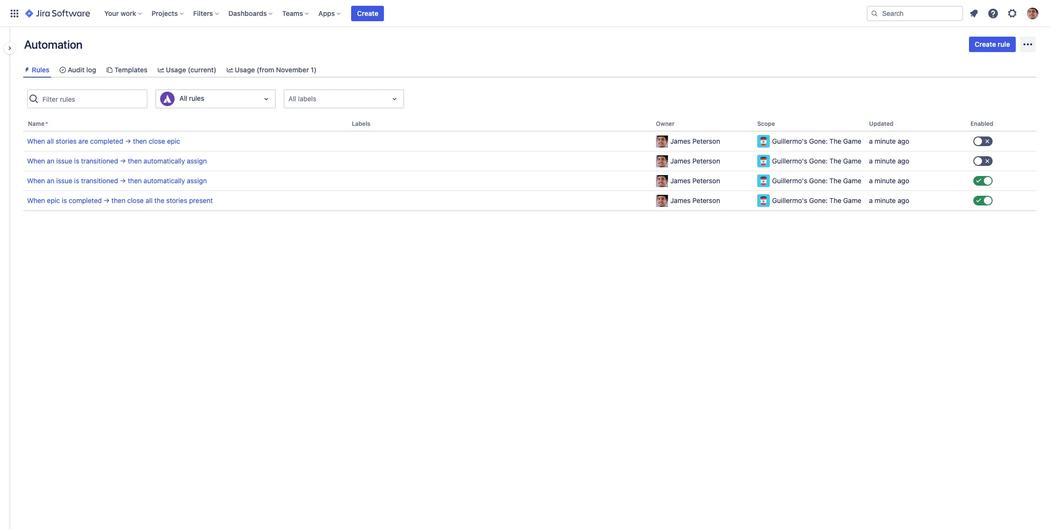 Task type: describe. For each thing, give the bounding box(es) containing it.
usage for usage (from november 1)
[[235, 66, 255, 74]]

create rule button
[[969, 37, 1016, 52]]

peterson for when an issue is transitioned → then automatically assign james peterson icon
[[693, 157, 720, 165]]

ago for when an issue is transitioned → then automatically assign james peterson icon
[[898, 157, 910, 165]]

2 minute from the top
[[875, 157, 896, 165]]

apps
[[319, 9, 335, 17]]

usage for usage (current)
[[166, 66, 186, 74]]

your work
[[104, 9, 136, 17]]

enabled
[[971, 120, 994, 127]]

usage (from november 1)
[[235, 66, 317, 74]]

dashboards button
[[226, 6, 277, 21]]

usage (from november 1) image
[[226, 66, 234, 74]]

Search field
[[867, 6, 964, 21]]

4 game from the top
[[843, 196, 862, 205]]

add labels
[[358, 137, 391, 145]]

stories inside 'when all stories are completed → then close epic' link
[[56, 137, 77, 145]]

all labels
[[289, 95, 316, 103]]

assign for when an issue is transitioned → then automatically assign james peterson icon
[[187, 157, 207, 165]]

rule
[[998, 40, 1010, 48]]

4 james peterson from the top
[[671, 196, 720, 205]]

james for when an issue is transitioned → then automatically assign james peterson icon
[[671, 157, 691, 165]]

ago for james peterson image
[[898, 177, 910, 185]]

peterson for when epic is completed → then close all the stories present james peterson icon
[[693, 196, 720, 205]]

work
[[121, 9, 136, 17]]

automation
[[24, 38, 82, 51]]

then for when all stories are completed → then close epic's james peterson icon
[[133, 137, 147, 145]]

enabled button
[[967, 117, 1018, 131]]

stories inside when epic is completed → then close all the stories present link
[[166, 196, 187, 205]]

filters button
[[190, 6, 223, 21]]

transitioned for james peterson image
[[81, 177, 118, 185]]

gone: for when an issue is transitioned → then automatically assign james peterson icon
[[809, 157, 828, 165]]

add
[[358, 137, 371, 145]]

a for when an issue is transitioned → then automatically assign james peterson icon
[[869, 157, 873, 165]]

when for when an issue is transitioned → then automatically assign james peterson icon
[[27, 157, 45, 165]]

peterson for when all stories are completed → then close epic's james peterson icon
[[693, 137, 720, 145]]

guillermo's gone: the game for james peterson image
[[772, 177, 862, 185]]

an for when an issue is transitioned → then automatically assign link for when an issue is transitioned → then automatically assign james peterson icon
[[47, 157, 54, 165]]

rules image
[[23, 66, 31, 74]]

filters
[[193, 9, 213, 17]]

guillermo's gone: the game for when an issue is transitioned → then automatically assign james peterson icon
[[772, 157, 862, 165]]

all for all labels
[[289, 95, 296, 103]]

assign for james peterson image
[[187, 177, 207, 185]]

audit log
[[68, 66, 96, 74]]

0 vertical spatial close
[[149, 137, 165, 145]]

search image
[[871, 9, 879, 17]]

ago for when all stories are completed → then close epic's james peterson icon
[[898, 137, 910, 145]]

1 horizontal spatial epic
[[167, 137, 180, 145]]

teams button
[[279, 6, 313, 21]]

an for when an issue is transitioned → then automatically assign link associated with james peterson image
[[47, 177, 54, 185]]

2 james peterson from the top
[[671, 157, 720, 165]]

is for james peterson image
[[74, 177, 79, 185]]

1 james peterson from the top
[[671, 137, 720, 145]]

a for when all stories are completed → then close epic's james peterson icon
[[869, 137, 873, 145]]

james for when all stories are completed → then close epic's james peterson icon
[[671, 137, 691, 145]]

1)
[[311, 66, 317, 74]]

james peterson image
[[656, 175, 668, 187]]

james for james peterson image
[[671, 177, 691, 185]]

apps button
[[316, 6, 345, 21]]

3 guillermo's from the top
[[772, 177, 808, 185]]

teams
[[282, 9, 303, 17]]

settings image
[[1007, 7, 1019, 19]]

when an issue is transitioned → then automatically assign for when an issue is transitioned → then automatically assign james peterson icon
[[27, 157, 207, 165]]

is for when an issue is transitioned → then automatically assign james peterson icon
[[74, 157, 79, 165]]

2 guillermo's from the top
[[772, 157, 808, 165]]

guillermo's gone: the game for when epic is completed → then close all the stories present james peterson icon
[[772, 196, 862, 205]]

peterson for james peterson image
[[693, 177, 720, 185]]

then for james peterson image
[[128, 177, 142, 185]]

gone: for when epic is completed → then close all the stories present james peterson icon
[[809, 196, 828, 205]]

your work button
[[101, 6, 146, 21]]

rules
[[32, 66, 49, 74]]

james peterson image for when epic is completed → then close all the stories present
[[656, 195, 668, 207]]

1 vertical spatial completed
[[69, 196, 102, 205]]

2 vertical spatial is
[[62, 196, 67, 205]]

3 minute from the top
[[875, 177, 896, 185]]

when all stories are completed → then close epic link
[[27, 137, 180, 146]]

a for when epic is completed → then close all the stories present james peterson icon
[[869, 196, 873, 205]]

0 vertical spatial completed
[[90, 137, 123, 145]]

help image
[[988, 7, 999, 19]]

notifications image
[[968, 7, 980, 19]]

november
[[276, 66, 309, 74]]

scope
[[757, 120, 775, 127]]

all rules
[[179, 94, 204, 102]]

when an issue is transitioned → then automatically assign link for james peterson image
[[27, 176, 207, 186]]



Task type: locate. For each thing, give the bounding box(es) containing it.
3 a minute ago from the top
[[869, 177, 910, 185]]

2 peterson from the top
[[693, 157, 720, 165]]

3 james from the top
[[671, 177, 691, 185]]

ago for when epic is completed → then close all the stories present james peterson icon
[[898, 196, 910, 205]]

0 vertical spatial is
[[74, 157, 79, 165]]

name
[[28, 120, 44, 127]]

0 vertical spatial automatically
[[144, 157, 185, 165]]

close
[[149, 137, 165, 145], [127, 196, 144, 205]]

4 guillermo's from the top
[[772, 196, 808, 205]]

gone: for when all stories are completed → then close epic's james peterson icon
[[809, 137, 828, 145]]

3 the from the top
[[830, 177, 842, 185]]

4 when from the top
[[27, 196, 45, 205]]

a minute ago for james peterson image
[[869, 177, 910, 185]]

a minute ago for when epic is completed → then close all the stories present james peterson icon
[[869, 196, 910, 205]]

usage
[[166, 66, 186, 74], [235, 66, 255, 74]]

1 when from the top
[[27, 137, 45, 145]]

1 peterson from the top
[[693, 137, 720, 145]]

all
[[47, 137, 54, 145], [146, 196, 153, 205]]

then for when an issue is transitioned → then automatically assign james peterson icon
[[128, 157, 142, 165]]

2 issue from the top
[[56, 177, 72, 185]]

james peterson image for when an issue is transitioned → then automatically assign
[[656, 155, 668, 167]]

issue for when an issue is transitioned → then automatically assign james peterson icon
[[56, 157, 72, 165]]

usage (current) image
[[157, 66, 165, 74]]

james peterson image for when all stories are completed → then close epic
[[656, 135, 668, 147]]

completed
[[90, 137, 123, 145], [69, 196, 102, 205]]

3 ago from the top
[[898, 177, 910, 185]]

all for all rules
[[179, 94, 187, 102]]

1 james from the top
[[671, 137, 691, 145]]

when an issue is transitioned → then automatically assign for james peterson image
[[27, 177, 207, 185]]

assign
[[187, 157, 207, 165], [187, 177, 207, 185]]

0 vertical spatial stories
[[56, 137, 77, 145]]

gone: for james peterson image
[[809, 177, 828, 185]]

2 a minute ago from the top
[[869, 157, 910, 165]]

1 vertical spatial is
[[74, 177, 79, 185]]

4 james from the top
[[671, 196, 691, 205]]

(current)
[[188, 66, 216, 74]]

2 ago from the top
[[898, 157, 910, 165]]

4 minute from the top
[[875, 196, 896, 205]]

labels down the 1)
[[298, 95, 316, 103]]

1 transitioned from the top
[[81, 157, 118, 165]]

primary element
[[6, 0, 867, 27]]

4 the from the top
[[830, 196, 842, 205]]

guillermo's gone: the game for when all stories are completed → then close epic's james peterson icon
[[772, 137, 862, 145]]

1 vertical spatial when an issue is transitioned → then automatically assign
[[27, 177, 207, 185]]

labels for all labels
[[298, 95, 316, 103]]

projects button
[[149, 6, 188, 21]]

2 when an issue is transitioned → then automatically assign from the top
[[27, 177, 207, 185]]

all left rules
[[179, 94, 187, 102]]

are
[[78, 137, 88, 145]]

2 game from the top
[[843, 157, 862, 165]]

when an issue is transitioned → then automatically assign link up when epic is completed → then close all the stories present
[[27, 176, 207, 186]]

1 a from the top
[[869, 137, 873, 145]]

4 a minute ago from the top
[[869, 196, 910, 205]]

2 vertical spatial james peterson image
[[656, 195, 668, 207]]

1 vertical spatial automatically
[[144, 177, 185, 185]]

0 horizontal spatial all
[[179, 94, 187, 102]]

stories right the
[[166, 196, 187, 205]]

1 horizontal spatial stories
[[166, 196, 187, 205]]

1 james peterson image from the top
[[656, 135, 668, 147]]

rules
[[189, 94, 204, 102]]

then
[[133, 137, 147, 145], [128, 157, 142, 165], [128, 177, 142, 185], [112, 196, 125, 205]]

1 vertical spatial james peterson image
[[656, 155, 668, 167]]

when for james peterson image
[[27, 177, 45, 185]]

game
[[843, 137, 862, 145], [843, 157, 862, 165], [843, 177, 862, 185], [843, 196, 862, 205]]

1 vertical spatial epic
[[47, 196, 60, 205]]

your profile and settings image
[[1027, 7, 1039, 19]]

james peterson image
[[656, 135, 668, 147], [656, 155, 668, 167], [656, 195, 668, 207]]

0 horizontal spatial usage
[[166, 66, 186, 74]]

1 usage from the left
[[166, 66, 186, 74]]

issue
[[56, 157, 72, 165], [56, 177, 72, 185]]

1 minute from the top
[[875, 137, 896, 145]]

jira software image
[[25, 7, 90, 19], [25, 7, 90, 19]]

a
[[869, 137, 873, 145], [869, 157, 873, 165], [869, 177, 873, 185], [869, 196, 873, 205]]

a minute ago
[[869, 137, 910, 145], [869, 157, 910, 165], [869, 177, 910, 185], [869, 196, 910, 205]]

the
[[830, 137, 842, 145], [830, 157, 842, 165], [830, 177, 842, 185], [830, 196, 842, 205]]

create for create
[[357, 9, 378, 17]]

usage right "usage (from november 1)" image
[[235, 66, 255, 74]]

all left the
[[146, 196, 153, 205]]

3 when from the top
[[27, 177, 45, 185]]

peterson
[[693, 137, 720, 145], [693, 157, 720, 165], [693, 177, 720, 185], [693, 196, 720, 205]]

labels right add
[[372, 137, 391, 145]]

audit
[[68, 66, 85, 74]]

automatically
[[144, 157, 185, 165], [144, 177, 185, 185]]

0 vertical spatial when an issue is transitioned → then automatically assign link
[[27, 156, 207, 166]]

all right open image
[[289, 95, 296, 103]]

open image
[[261, 93, 272, 105]]

0 horizontal spatial close
[[127, 196, 144, 205]]

→
[[125, 137, 131, 145], [120, 157, 126, 165], [120, 177, 126, 185], [104, 196, 110, 205]]

0 vertical spatial when an issue is transitioned → then automatically assign
[[27, 157, 207, 165]]

2 when from the top
[[27, 157, 45, 165]]

guillermo's gone: the game
[[772, 137, 862, 145], [772, 157, 862, 165], [772, 177, 862, 185], [772, 196, 862, 205]]

2 automatically from the top
[[144, 177, 185, 185]]

4 gone: from the top
[[809, 196, 828, 205]]

1 vertical spatial labels
[[372, 137, 391, 145]]

1 vertical spatial assign
[[187, 177, 207, 185]]

1 horizontal spatial labels
[[372, 137, 391, 145]]

4 ago from the top
[[898, 196, 910, 205]]

1 vertical spatial create
[[975, 40, 996, 48]]

create right the apps popup button
[[357, 9, 378, 17]]

labels inside add labels button
[[372, 137, 391, 145]]

all
[[179, 94, 187, 102], [289, 95, 296, 103]]

close down name button
[[149, 137, 165, 145]]

automatically for when an issue is transitioned → then automatically assign link for when an issue is transitioned → then automatically assign james peterson icon
[[144, 157, 185, 165]]

when an issue is transitioned → then automatically assign up when epic is completed → then close all the stories present
[[27, 177, 207, 185]]

1 vertical spatial all
[[146, 196, 153, 205]]

guillermo's
[[772, 137, 808, 145], [772, 157, 808, 165], [772, 177, 808, 185], [772, 196, 808, 205]]

the
[[154, 196, 164, 205]]

2 guillermo's gone: the game from the top
[[772, 157, 862, 165]]

0 vertical spatial assign
[[187, 157, 207, 165]]

when an issue is transitioned → then automatically assign link down 'when all stories are completed → then close epic' link
[[27, 156, 207, 166]]

1 vertical spatial when an issue is transitioned → then automatically assign link
[[27, 176, 207, 186]]

2 when an issue is transitioned → then automatically assign link from the top
[[27, 176, 207, 186]]

tab list containing rules
[[19, 62, 1041, 78]]

Filter rules field
[[40, 90, 147, 108]]

4 guillermo's gone: the game from the top
[[772, 196, 862, 205]]

when inside when epic is completed → then close all the stories present link
[[27, 196, 45, 205]]

james peterson image up james peterson image
[[656, 155, 668, 167]]

2 assign from the top
[[187, 177, 207, 185]]

0 horizontal spatial labels
[[298, 95, 316, 103]]

assign down name button
[[187, 157, 207, 165]]

1 horizontal spatial close
[[149, 137, 165, 145]]

4 peterson from the top
[[693, 196, 720, 205]]

create rule
[[975, 40, 1010, 48]]

(from
[[257, 66, 274, 74]]

1 when an issue is transitioned → then automatically assign from the top
[[27, 157, 207, 165]]

2 an from the top
[[47, 177, 54, 185]]

create inside button
[[975, 40, 996, 48]]

1 issue from the top
[[56, 157, 72, 165]]

2 gone: from the top
[[809, 157, 828, 165]]

0 vertical spatial all
[[47, 137, 54, 145]]

epic
[[167, 137, 180, 145], [47, 196, 60, 205]]

when an issue is transitioned → then automatically assign
[[27, 157, 207, 165], [27, 177, 207, 185]]

appswitcher icon image
[[9, 7, 20, 19]]

when for when epic is completed → then close all the stories present james peterson icon
[[27, 196, 45, 205]]

usage right usage (current) image
[[166, 66, 186, 74]]

transitioned up when epic is completed → then close all the stories present
[[81, 177, 118, 185]]

is
[[74, 157, 79, 165], [74, 177, 79, 185], [62, 196, 67, 205]]

dashboards
[[228, 9, 267, 17]]

a for james peterson image
[[869, 177, 873, 185]]

banner containing your work
[[0, 0, 1050, 27]]

1 ago from the top
[[898, 137, 910, 145]]

3 james peterson image from the top
[[656, 195, 668, 207]]

1 horizontal spatial usage
[[235, 66, 255, 74]]

1 automatically from the top
[[144, 157, 185, 165]]

1 vertical spatial an
[[47, 177, 54, 185]]

your
[[104, 9, 119, 17]]

1 game from the top
[[843, 137, 862, 145]]

when an issue is transitioned → then automatically assign link
[[27, 156, 207, 166], [27, 176, 207, 186]]

3 gone: from the top
[[809, 177, 828, 185]]

1 guillermo's gone: the game from the top
[[772, 137, 862, 145]]

create left rule
[[975, 40, 996, 48]]

when inside 'when all stories are completed → then close epic' link
[[27, 137, 45, 145]]

0 vertical spatial create
[[357, 9, 378, 17]]

templates image
[[106, 66, 114, 74]]

0 vertical spatial labels
[[298, 95, 316, 103]]

1 guillermo's from the top
[[772, 137, 808, 145]]

projects
[[152, 9, 178, 17]]

0 vertical spatial issue
[[56, 157, 72, 165]]

log
[[86, 66, 96, 74]]

a minute ago for when all stories are completed → then close epic's james peterson icon
[[869, 137, 910, 145]]

create for create rule
[[975, 40, 996, 48]]

james peterson image down owner
[[656, 135, 668, 147]]

stories left are at the top
[[56, 137, 77, 145]]

transitioned
[[81, 157, 118, 165], [81, 177, 118, 185]]

1 vertical spatial issue
[[56, 177, 72, 185]]

tab list
[[19, 62, 1041, 78]]

3 a from the top
[[869, 177, 873, 185]]

when epic is completed → then close all the stories present link
[[27, 196, 213, 206]]

1 vertical spatial close
[[127, 196, 144, 205]]

an
[[47, 157, 54, 165], [47, 177, 54, 185]]

owner
[[656, 120, 675, 127]]

james for when epic is completed → then close all the stories present james peterson icon
[[671, 196, 691, 205]]

3 peterson from the top
[[693, 177, 720, 185]]

sidebar navigation image
[[0, 39, 21, 58]]

when epic is completed → then close all the stories present
[[27, 196, 213, 205]]

1 when an issue is transitioned → then automatically assign link from the top
[[27, 156, 207, 166]]

2 transitioned from the top
[[81, 177, 118, 185]]

1 the from the top
[[830, 137, 842, 145]]

1 vertical spatial transitioned
[[81, 177, 118, 185]]

present
[[189, 196, 213, 205]]

2 usage from the left
[[235, 66, 255, 74]]

james peterson image down james peterson image
[[656, 195, 668, 207]]

create button
[[351, 6, 384, 21]]

0 vertical spatial an
[[47, 157, 54, 165]]

james
[[671, 137, 691, 145], [671, 157, 691, 165], [671, 177, 691, 185], [671, 196, 691, 205]]

4 a from the top
[[869, 196, 873, 205]]

actions image
[[1022, 39, 1034, 50]]

transitioned for when an issue is transitioned → then automatically assign james peterson icon
[[81, 157, 118, 165]]

name button
[[23, 117, 348, 131]]

0 horizontal spatial all
[[47, 137, 54, 145]]

1 horizontal spatial all
[[289, 95, 296, 103]]

close left the
[[127, 196, 144, 205]]

2 the from the top
[[830, 157, 842, 165]]

0 vertical spatial epic
[[167, 137, 180, 145]]

all left are at the top
[[47, 137, 54, 145]]

3 guillermo's gone: the game from the top
[[772, 177, 862, 185]]

minute
[[875, 137, 896, 145], [875, 157, 896, 165], [875, 177, 896, 185], [875, 196, 896, 205]]

templates
[[115, 66, 148, 74]]

when an issue is transitioned → then automatically assign down 'when all stories are completed → then close epic' link
[[27, 157, 207, 165]]

0 horizontal spatial create
[[357, 9, 378, 17]]

1 a minute ago from the top
[[869, 137, 910, 145]]

ago
[[898, 137, 910, 145], [898, 157, 910, 165], [898, 177, 910, 185], [898, 196, 910, 205]]

usage (current)
[[166, 66, 216, 74]]

labels
[[298, 95, 316, 103], [372, 137, 391, 145]]

3 game from the top
[[843, 177, 862, 185]]

labels for add labels
[[372, 137, 391, 145]]

1 an from the top
[[47, 157, 54, 165]]

issue for james peterson image
[[56, 177, 72, 185]]

open image
[[389, 93, 400, 105]]

2 james peterson image from the top
[[656, 155, 668, 167]]

1 horizontal spatial all
[[146, 196, 153, 205]]

gone:
[[809, 137, 828, 145], [809, 157, 828, 165], [809, 177, 828, 185], [809, 196, 828, 205]]

updated
[[869, 120, 894, 127]]

1 vertical spatial stories
[[166, 196, 187, 205]]

when
[[27, 137, 45, 145], [27, 157, 45, 165], [27, 177, 45, 185], [27, 196, 45, 205]]

3 james peterson from the top
[[671, 177, 720, 185]]

james peterson
[[671, 137, 720, 145], [671, 157, 720, 165], [671, 177, 720, 185], [671, 196, 720, 205]]

2 a from the top
[[869, 157, 873, 165]]

when for when all stories are completed → then close epic's james peterson icon
[[27, 137, 45, 145]]

assign up present
[[187, 177, 207, 185]]

0 vertical spatial transitioned
[[81, 157, 118, 165]]

transitioned down 'when all stories are completed → then close epic' link
[[81, 157, 118, 165]]

1 horizontal spatial create
[[975, 40, 996, 48]]

when an issue is transitioned → then automatically assign link for when an issue is transitioned → then automatically assign james peterson icon
[[27, 156, 207, 166]]

1 gone: from the top
[[809, 137, 828, 145]]

add labels button
[[352, 134, 397, 149]]

2 james from the top
[[671, 157, 691, 165]]

when all stories are completed → then close epic
[[27, 137, 180, 145]]

automatically for when an issue is transitioned → then automatically assign link associated with james peterson image
[[144, 177, 185, 185]]

banner
[[0, 0, 1050, 27]]

a minute ago for when an issue is transitioned → then automatically assign james peterson icon
[[869, 157, 910, 165]]

labels
[[352, 120, 371, 127]]

1 assign from the top
[[187, 157, 207, 165]]

0 horizontal spatial stories
[[56, 137, 77, 145]]

create
[[357, 9, 378, 17], [975, 40, 996, 48]]

audit log image
[[59, 66, 67, 74]]

create inside button
[[357, 9, 378, 17]]

0 vertical spatial james peterson image
[[656, 135, 668, 147]]

stories
[[56, 137, 77, 145], [166, 196, 187, 205]]

0 horizontal spatial epic
[[47, 196, 60, 205]]



Task type: vqa. For each thing, say whether or not it's contained in the screenshot.
am inside the the Created October 24, 2023 at 9:12 AM
no



